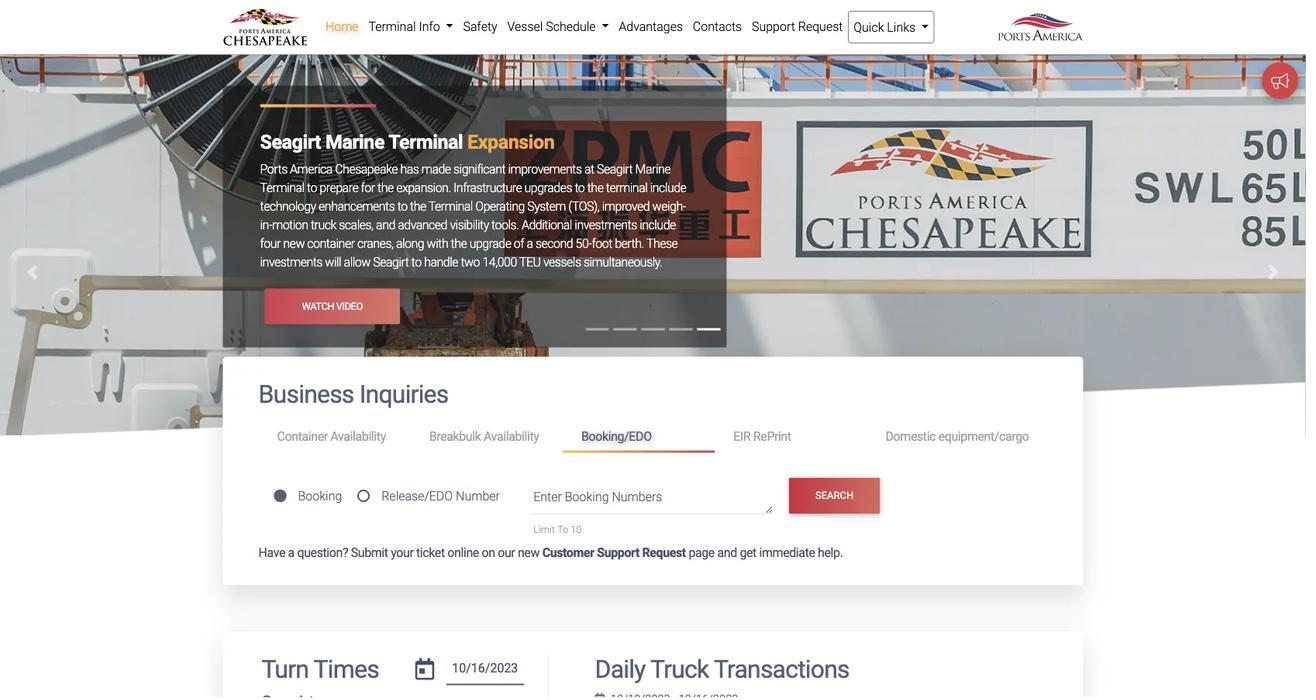 Task type: locate. For each thing, give the bounding box(es) containing it.
quick links
[[854, 20, 919, 35]]

berth.
[[615, 236, 644, 251]]

main content containing business inquiries
[[211, 357, 1095, 699]]

2 watch video from the top
[[302, 301, 363, 312]]

0 vertical spatial new
[[283, 236, 305, 251]]

support
[[752, 19, 796, 34], [597, 546, 640, 560]]

release/edo
[[382, 489, 453, 504]]

the left risks
[[378, 181, 394, 195]]

0 vertical spatial our
[[541, 199, 557, 214]]

protect
[[582, 181, 618, 195]]

1 watch video link from the top
[[265, 252, 400, 288]]

2 video from the top
[[336, 301, 363, 312]]

to down are
[[570, 181, 580, 195]]

investments up foot
[[575, 218, 637, 233]]

expansion.
[[396, 181, 451, 195]]

customer support request link
[[543, 546, 686, 560]]

truck
[[311, 218, 336, 233]]

1 horizontal spatial our
[[541, 199, 557, 214]]

1 horizontal spatial marine
[[636, 162, 671, 177]]

limit to 10
[[534, 524, 582, 536]]

environment.
[[341, 218, 408, 233]]

seagirt down cranes,
[[373, 255, 409, 270]]

1 horizontal spatial a
[[527, 236, 533, 251]]

0 vertical spatial of
[[310, 218, 320, 233]]

video
[[336, 264, 363, 275], [336, 301, 363, 312]]

on
[[482, 546, 495, 560]]

of down customers,
[[310, 218, 320, 233]]

availability down business inquiries
[[331, 429, 386, 444]]

0 vertical spatial marine
[[326, 131, 385, 153]]

identifying
[[260, 181, 312, 195]]

0 horizontal spatial our
[[498, 546, 515, 560]]

isitors
[[357, 199, 387, 214]]

include up 'these'
[[640, 218, 676, 233]]

1 horizontal spatial availability
[[484, 429, 539, 444]]

1 video from the top
[[336, 264, 363, 275]]

chesapeake
[[335, 162, 398, 177], [335, 162, 398, 177]]

risks
[[395, 181, 418, 195]]

system
[[528, 199, 566, 214]]

watch video down "container"
[[302, 264, 363, 275]]

0 vertical spatial investments
[[575, 218, 637, 233]]

times
[[314, 655, 379, 684]]

to up terminal
[[630, 162, 640, 177]]

1 horizontal spatial as
[[481, 199, 493, 214]]

search button
[[789, 478, 881, 514]]

1 horizontal spatial support
[[752, 19, 796, 34]]

eir reprint link
[[715, 423, 867, 451]]

and up customers,
[[315, 181, 334, 195]]

1 horizontal spatial request
[[799, 19, 843, 34]]

marine up employees, on the top of page
[[636, 162, 671, 177]]

with
[[427, 236, 448, 251]]

container
[[307, 236, 355, 251]]

support right customer
[[597, 546, 640, 560]]

the down at
[[588, 181, 604, 195]]

1 vertical spatial our
[[498, 546, 515, 560]]

video down allow
[[336, 301, 363, 312]]

to down terminal
[[612, 199, 622, 214]]

and
[[315, 181, 334, 195], [421, 181, 440, 195], [390, 199, 409, 214], [376, 218, 395, 233], [718, 546, 737, 560]]

50-
[[576, 236, 592, 251]]

watch video link
[[265, 252, 400, 288], [265, 289, 400, 325]]

as left well
[[444, 199, 456, 214]]

1 vertical spatial seagirt
[[597, 162, 633, 177]]

is
[[400, 162, 409, 177]]

are
[[559, 162, 574, 177]]

teu
[[520, 255, 541, 270]]

of up teu
[[514, 236, 524, 251]]

as right well
[[481, 199, 493, 214]]

for right actions
[[369, 131, 393, 153]]

1 vertical spatial of
[[514, 236, 524, 251]]

obligation
[[560, 199, 610, 214]]

and up cranes,
[[376, 218, 395, 233]]

0 horizontal spatial new
[[283, 236, 305, 251]]

get
[[740, 546, 757, 560]]

investments down "four" on the top left
[[260, 255, 323, 270]]

a inside main content
[[288, 546, 295, 560]]

1 horizontal spatial seagirt
[[373, 255, 409, 270]]

1 as from the left
[[444, 199, 456, 214]]

terminal left info
[[369, 19, 416, 34]]

of
[[310, 218, 320, 233], [514, 236, 524, 251]]

0 horizontal spatial seagirt
[[260, 131, 321, 153]]

0 horizontal spatial availability
[[331, 429, 386, 444]]

to left zero
[[470, 162, 480, 177]]

support right contacts link
[[752, 19, 796, 34]]

america
[[290, 162, 333, 177], [290, 162, 333, 177]]

v
[[349, 199, 354, 214]]

ports for safe actions for everyone
[[260, 162, 288, 177]]

calendar day image
[[416, 659, 435, 680]]

video for actions
[[336, 264, 363, 275]]

0 vertical spatial a
[[527, 236, 533, 251]]

a up teu
[[527, 236, 533, 251]]

0 vertical spatial video
[[336, 264, 363, 275]]

availability for breakbulk availability
[[484, 429, 539, 444]]

include up good on the right top of the page
[[650, 181, 687, 195]]

seagirt
[[260, 131, 321, 153], [597, 162, 633, 177], [373, 255, 409, 270]]

and down risks
[[390, 199, 409, 214]]

1 vertical spatial investments
[[260, 255, 323, 270]]

our inside main content
[[498, 546, 515, 560]]

honor
[[508, 199, 538, 214]]

1 horizontal spatial new
[[518, 546, 540, 560]]

new
[[283, 236, 305, 251], [518, 546, 540, 560]]

numbers
[[612, 490, 663, 505]]

new down limit
[[518, 546, 540, 560]]

2 horizontal spatial seagirt
[[597, 162, 633, 177]]

0 vertical spatial watch
[[302, 264, 334, 275]]

booking
[[298, 489, 342, 504], [565, 490, 609, 505]]

watch down "container"
[[302, 264, 334, 275]]

main content
[[211, 357, 1095, 699]]

terminal
[[369, 19, 416, 34], [389, 131, 463, 153], [260, 181, 305, 195], [429, 199, 473, 214]]

our right on
[[498, 546, 515, 560]]

1 horizontal spatial investments
[[575, 218, 637, 233]]

1 vertical spatial watch video link
[[265, 289, 400, 325]]

info
[[419, 19, 440, 34]]

1 vertical spatial marine
[[636, 162, 671, 177]]

0 horizontal spatial request
[[643, 546, 686, 560]]

scales,
[[339, 218, 374, 233]]

1 vertical spatial request
[[643, 546, 686, 560]]

0 horizontal spatial as
[[444, 199, 456, 214]]

request left page
[[643, 546, 686, 560]]

1 watch video from the top
[[302, 264, 363, 275]]

1 vertical spatial watch video
[[302, 301, 363, 312]]

availability right breakbulk
[[484, 429, 539, 444]]

vessel schedule link
[[503, 11, 614, 42]]

new down motion
[[283, 236, 305, 251]]

terminal down reinforcing
[[429, 199, 473, 214]]

watch video link down will
[[265, 289, 400, 325]]

2 watch video link from the top
[[265, 289, 400, 325]]

0 vertical spatial support
[[752, 19, 796, 34]]

1 vertical spatial for
[[361, 181, 375, 195]]

seagirt up identifying
[[260, 131, 321, 153]]

handle
[[424, 255, 458, 270]]

enter
[[534, 490, 562, 505]]

booking up the 10 at the bottom left of the page
[[565, 490, 609, 505]]

to
[[470, 162, 480, 177], [630, 162, 640, 177], [307, 181, 317, 195], [570, 181, 580, 195], [575, 181, 585, 195], [398, 199, 408, 214], [496, 199, 506, 214], [612, 199, 622, 214], [412, 255, 422, 270]]

stewards
[[260, 218, 307, 233]]

video down "container"
[[336, 264, 363, 275]]

domestic
[[886, 429, 936, 444]]

improvements
[[508, 162, 582, 177]]

1 vertical spatial watch
[[302, 301, 334, 312]]

infrastructure
[[454, 181, 522, 195]]

1 vertical spatial support
[[597, 546, 640, 560]]

1 vertical spatial a
[[288, 546, 295, 560]]

0 horizontal spatial a
[[288, 546, 295, 560]]

1 horizontal spatial of
[[514, 236, 524, 251]]

watch down will
[[302, 301, 334, 312]]

0 vertical spatial watch video
[[302, 264, 363, 275]]

new inside ports america chesapeake has made significant improvements at seagirt marine terminal to                          prepare for the expansion. infrastructure upgrades to the terminal include technology                          enhancements to the terminal operating system (tos), improved weigh- in-motion truck scales,                          and advanced visibility tools. additional investments include four new container cranes,                          along with the upgrade of a second 50-foot berth. these investments will allow seagirt                          to handle two 14,000 teu vessels simultaneously.
[[283, 236, 305, 251]]

0 horizontal spatial of
[[310, 218, 320, 233]]

and left get
[[718, 546, 737, 560]]

vessel
[[508, 19, 543, 34]]

and inside main content
[[718, 546, 737, 560]]

container availability link
[[259, 423, 411, 451]]

safety image
[[0, 55, 1307, 619]]

everyone
[[398, 131, 475, 153]]

visibility
[[450, 218, 489, 233]]

advantages link
[[614, 11, 688, 42]]

1 vertical spatial new
[[518, 546, 540, 560]]

request left quick
[[799, 19, 843, 34]]

0 vertical spatial watch video link
[[265, 252, 400, 288]]

chesapeake inside ports america chesapeake is committed to zero harm. we are dedicated to identifying and                         eliminating risks and reinforcing safe behavior to protect employees, labor, customers, v                         isitors and cargo as well as to honor our obligation to being good stewards of the environment.
[[335, 162, 398, 177]]

these
[[647, 236, 678, 251]]

marine up eliminating
[[326, 131, 385, 153]]

1 vertical spatial video
[[336, 301, 363, 312]]

america for seagirt
[[290, 162, 333, 177]]

2 watch from the top
[[302, 301, 334, 312]]

terminal info link
[[364, 11, 458, 42]]

expansion image
[[0, 55, 1307, 619]]

calendar week image
[[595, 694, 605, 699]]

watch video link down "container"
[[265, 252, 400, 288]]

has
[[400, 162, 419, 177]]

the
[[378, 181, 394, 195], [588, 181, 604, 195], [410, 199, 426, 214], [323, 218, 339, 233], [451, 236, 467, 251]]

watch video for marine
[[302, 301, 363, 312]]

significant
[[454, 162, 506, 177]]

watch video down will
[[302, 301, 363, 312]]

our down the upgrades
[[541, 199, 557, 214]]

breakbulk availability link
[[411, 423, 563, 451]]

to down along
[[412, 255, 422, 270]]

watch video link for actions
[[265, 252, 400, 288]]

allow
[[344, 255, 371, 270]]

booking up question?
[[298, 489, 342, 504]]

chesapeake inside ports america chesapeake has made significant improvements at seagirt marine terminal to                          prepare for the expansion. infrastructure upgrades to the terminal include technology                          enhancements to the terminal operating system (tos), improved weigh- in-motion truck scales,                          and advanced visibility tools. additional investments include four new container cranes,                          along with the upgrade of a second 50-foot berth. these investments will allow seagirt                          to handle two 14,000 teu vessels simultaneously.
[[335, 162, 398, 177]]

safety link
[[458, 11, 503, 42]]

1 availability from the left
[[331, 429, 386, 444]]

eir
[[734, 429, 751, 444]]

a right have
[[288, 546, 295, 560]]

dedicated
[[577, 162, 627, 177]]

1 watch from the top
[[302, 264, 334, 275]]

terminal
[[606, 181, 648, 195]]

america inside ports america chesapeake has made significant improvements at seagirt marine terminal to                          prepare for the expansion. infrastructure upgrades to the terminal include technology                          enhancements to the terminal operating system (tos), improved weigh- in-motion truck scales,                          and advanced visibility tools. additional investments include four new container cranes,                          along with the upgrade of a second 50-foot berth. these investments will allow seagirt                          to handle two 14,000 teu vessels simultaneously.
[[290, 162, 333, 177]]

0 horizontal spatial support
[[597, 546, 640, 560]]

chesapeake for actions
[[335, 162, 398, 177]]

america inside ports america chesapeake is committed to zero harm. we are dedicated to identifying and                         eliminating risks and reinforcing safe behavior to protect employees, labor, customers, v                         isitors and cargo as well as to honor our obligation to being good stewards of the environment.
[[290, 162, 333, 177]]

booking/edo
[[582, 429, 652, 444]]

question?
[[297, 546, 348, 560]]

ports inside ports america chesapeake is committed to zero harm. we are dedicated to identifying and                         eliminating risks and reinforcing safe behavior to protect employees, labor, customers, v                         isitors and cargo as well as to honor our obligation to being good stewards of the environment.
[[260, 162, 288, 177]]

2 availability from the left
[[484, 429, 539, 444]]

watch for actions
[[302, 264, 334, 275]]

america for safe
[[290, 162, 333, 177]]

for up isitors
[[361, 181, 375, 195]]

availability inside "link"
[[484, 429, 539, 444]]

seagirt up terminal
[[597, 162, 633, 177]]

None text field
[[447, 655, 524, 686]]

support request
[[752, 19, 843, 34]]

the up "container"
[[323, 218, 339, 233]]

investments
[[575, 218, 637, 233], [260, 255, 323, 270]]

our inside ports america chesapeake is committed to zero harm. we are dedicated to identifying and                         eliminating risks and reinforcing safe behavior to protect employees, labor, customers, v                         isitors and cargo as well as to honor our obligation to being good stewards of the environment.
[[541, 199, 557, 214]]

ports inside ports america chesapeake has made significant improvements at seagirt marine terminal to                          prepare for the expansion. infrastructure upgrades to the terminal include technology                          enhancements to the terminal operating system (tos), improved weigh- in-motion truck scales,                          and advanced visibility tools. additional investments include four new container cranes,                          along with the upgrade of a second 50-foot berth. these investments will allow seagirt                          to handle two 14,000 teu vessels simultaneously.
[[260, 162, 288, 177]]



Task type: describe. For each thing, give the bounding box(es) containing it.
chesapeake for marine
[[335, 162, 398, 177]]

daily
[[595, 655, 646, 684]]

watch video for actions
[[302, 264, 363, 275]]

four
[[260, 236, 281, 251]]

marine inside ports america chesapeake has made significant improvements at seagirt marine terminal to                          prepare for the expansion. infrastructure upgrades to the terminal include technology                          enhancements to the terminal operating system (tos), improved weigh- in-motion truck scales,                          and advanced visibility tools. additional investments include four new container cranes,                          along with the upgrade of a second 50-foot berth. these investments will allow seagirt                          to handle two 14,000 teu vessels simultaneously.
[[636, 162, 671, 177]]

being
[[625, 199, 653, 214]]

Enter Booking Numbers text field
[[534, 488, 773, 514]]

prepare
[[320, 181, 358, 195]]

ports for seagirt marine terminal expansion
[[260, 162, 288, 177]]

immediate
[[760, 546, 816, 560]]

eir reprint
[[734, 429, 792, 444]]

two
[[461, 255, 480, 270]]

seagirt marine terminal expansion
[[260, 131, 555, 153]]

committed
[[411, 162, 467, 177]]

upgrades
[[525, 181, 572, 195]]

in-
[[260, 218, 272, 233]]

of inside ports america chesapeake has made significant improvements at seagirt marine terminal to                          prepare for the expansion. infrastructure upgrades to the terminal include technology                          enhancements to the terminal operating system (tos), improved weigh- in-motion truck scales,                          and advanced visibility tools. additional investments include four new container cranes,                          along with the upgrade of a second 50-foot berth. these investments will allow seagirt                          to handle two 14,000 teu vessels simultaneously.
[[514, 236, 524, 251]]

2 vertical spatial seagirt
[[373, 255, 409, 270]]

turn times
[[262, 655, 379, 684]]

good
[[655, 199, 681, 214]]

behavior
[[524, 181, 567, 195]]

business inquiries
[[259, 380, 449, 409]]

contacts
[[693, 19, 742, 34]]

we
[[539, 162, 556, 177]]

equipment/cargo
[[939, 429, 1030, 444]]

enter booking numbers
[[534, 490, 663, 505]]

your
[[391, 546, 414, 560]]

0 horizontal spatial marine
[[326, 131, 385, 153]]

tools.
[[492, 218, 519, 233]]

video for marine
[[336, 301, 363, 312]]

for inside ports america chesapeake has made significant improvements at seagirt marine terminal to                          prepare for the expansion. infrastructure upgrades to the terminal include technology                          enhancements to the terminal operating system (tos), improved weigh- in-motion truck scales,                          and advanced visibility tools. additional investments include four new container cranes,                          along with the upgrade of a second 50-foot berth. these investments will allow seagirt                          to handle two 14,000 teu vessels simultaneously.
[[361, 181, 375, 195]]

0 vertical spatial for
[[369, 131, 393, 153]]

terminal up technology
[[260, 181, 305, 195]]

watch for marine
[[302, 301, 334, 312]]

0 vertical spatial include
[[650, 181, 687, 195]]

vessels
[[544, 255, 581, 270]]

vessel schedule
[[508, 19, 599, 34]]

additional
[[522, 218, 572, 233]]

and up cargo on the top left
[[421, 181, 440, 195]]

home
[[326, 19, 359, 34]]

online
[[448, 546, 479, 560]]

reprint
[[754, 429, 792, 444]]

harm.
[[507, 162, 537, 177]]

second
[[536, 236, 573, 251]]

safety
[[463, 19, 498, 34]]

a inside ports america chesapeake has made significant improvements at seagirt marine terminal to                          prepare for the expansion. infrastructure upgrades to the terminal include technology                          enhancements to the terminal operating system (tos), improved weigh- in-motion truck scales,                          and advanced visibility tools. additional investments include four new container cranes,                          along with the upgrade of a second 50-foot berth. these investments will allow seagirt                          to handle two 14,000 teu vessels simultaneously.
[[527, 236, 533, 251]]

cranes,
[[357, 236, 394, 251]]

quick links link
[[848, 11, 935, 43]]

to
[[558, 524, 569, 536]]

ports america chesapeake has made significant improvements at seagirt marine terminal to                          prepare for the expansion. infrastructure upgrades to the terminal include technology                          enhancements to the terminal operating system (tos), improved weigh- in-motion truck scales,                          and advanced visibility tools. additional investments include four new container cranes,                          along with the upgrade of a second 50-foot berth. these investments will allow seagirt                          to handle two 14,000 teu vessels simultaneously.
[[260, 162, 687, 270]]

reinforcing
[[443, 181, 496, 195]]

container
[[277, 429, 328, 444]]

to up customers,
[[307, 181, 317, 195]]

0 vertical spatial seagirt
[[260, 131, 321, 153]]

safe
[[499, 181, 521, 195]]

contacts link
[[688, 11, 747, 42]]

quick
[[854, 20, 885, 35]]

0 horizontal spatial booking
[[298, 489, 342, 504]]

the inside ports america chesapeake is committed to zero harm. we are dedicated to identifying and                         eliminating risks and reinforcing safe behavior to protect employees, labor, customers, v                         isitors and cargo as well as to honor our obligation to being good stewards of the environment.
[[323, 218, 339, 233]]

employees,
[[621, 181, 678, 195]]

terminal info
[[369, 19, 443, 34]]

technology
[[260, 199, 316, 214]]

release/edo number
[[382, 489, 500, 504]]

well
[[458, 199, 478, 214]]

to up tools.
[[496, 199, 506, 214]]

at
[[585, 162, 595, 177]]

along
[[396, 236, 424, 251]]

truck
[[651, 655, 709, 684]]

to up (tos),
[[575, 181, 585, 195]]

watch video link for marine
[[265, 289, 400, 325]]

advanced
[[398, 218, 447, 233]]

terminal up the made
[[389, 131, 463, 153]]

(tos),
[[569, 199, 600, 214]]

motion
[[272, 218, 308, 233]]

advantages
[[619, 19, 683, 34]]

2 as from the left
[[481, 199, 493, 214]]

availability for container availability
[[331, 429, 386, 444]]

daily truck transactions
[[595, 655, 850, 684]]

ticket
[[416, 546, 445, 560]]

labor,
[[260, 199, 287, 214]]

business
[[259, 380, 354, 409]]

will
[[325, 255, 341, 270]]

14,000
[[483, 255, 517, 270]]

support inside main content
[[597, 546, 640, 560]]

of inside ports america chesapeake is committed to zero harm. we are dedicated to identifying and                         eliminating risks and reinforcing safe behavior to protect employees, labor, customers, v                         isitors and cargo as well as to honor our obligation to being good stewards of the environment.
[[310, 218, 320, 233]]

request inside main content
[[643, 546, 686, 560]]

booking/edo link
[[563, 423, 715, 453]]

upgrade
[[470, 236, 511, 251]]

links
[[888, 20, 916, 35]]

actions
[[303, 131, 365, 153]]

schedule
[[546, 19, 596, 34]]

support inside support request link
[[752, 19, 796, 34]]

cargo
[[412, 199, 441, 214]]

have a question? submit your ticket online on our new customer support request page and get immediate help.
[[259, 546, 843, 560]]

customer
[[543, 546, 595, 560]]

operating
[[476, 199, 525, 214]]

safe
[[260, 131, 298, 153]]

1 vertical spatial include
[[640, 218, 676, 233]]

0 horizontal spatial investments
[[260, 255, 323, 270]]

to down risks
[[398, 199, 408, 214]]

domestic equipment/cargo
[[886, 429, 1030, 444]]

enhancements
[[319, 199, 395, 214]]

and inside ports america chesapeake has made significant improvements at seagirt marine terminal to                          prepare for the expansion. infrastructure upgrades to the terminal include technology                          enhancements to the terminal operating system (tos), improved weigh- in-motion truck scales,                          and advanced visibility tools. additional investments include four new container cranes,                          along with the upgrade of a second 50-foot berth. these investments will allow seagirt                          to handle two 14,000 teu vessels simultaneously.
[[376, 218, 395, 233]]

number
[[456, 489, 500, 504]]

the up advanced
[[410, 199, 426, 214]]

help.
[[818, 546, 843, 560]]

0 vertical spatial request
[[799, 19, 843, 34]]

1 horizontal spatial booking
[[565, 490, 609, 505]]

the right with
[[451, 236, 467, 251]]

inquiries
[[360, 380, 449, 409]]

zero
[[483, 162, 504, 177]]

improved
[[602, 199, 650, 214]]

have
[[259, 546, 285, 560]]



Task type: vqa. For each thing, say whether or not it's contained in the screenshot.
the rightmost Availability
yes



